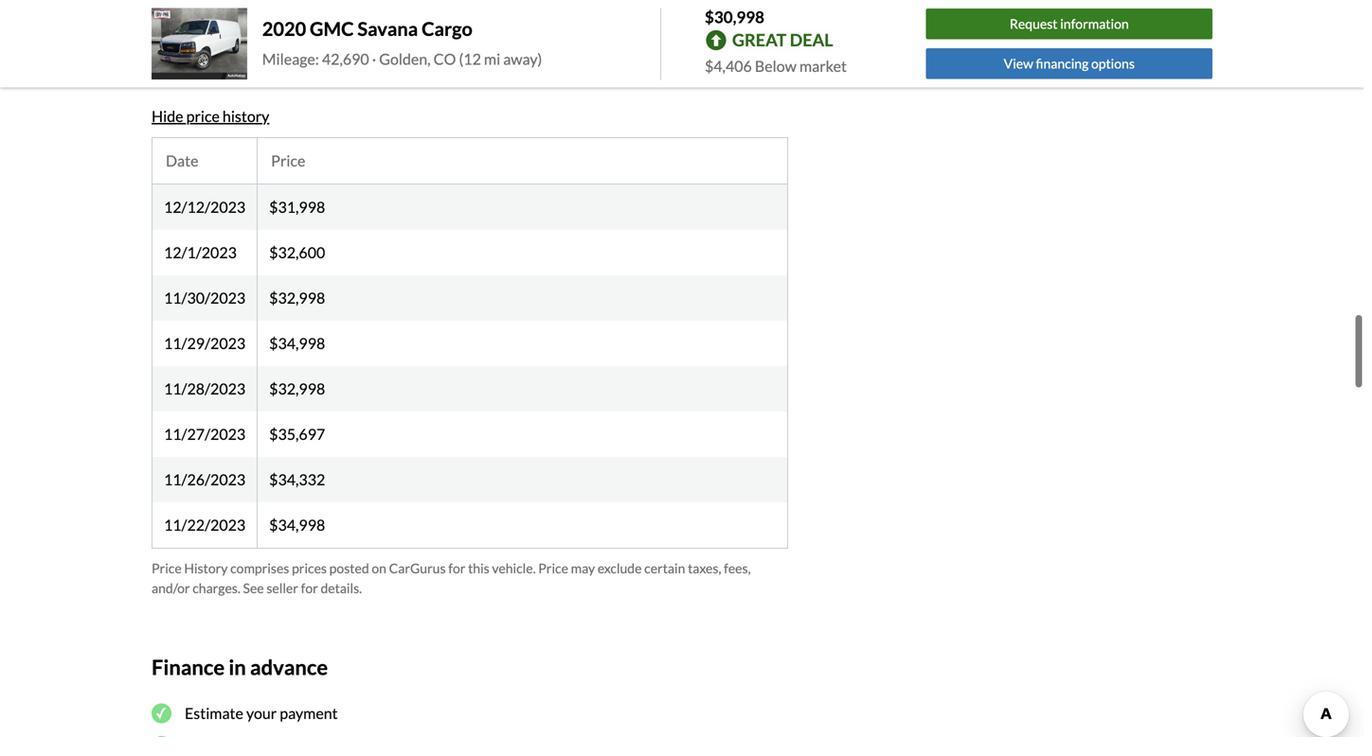 Task type: describe. For each thing, give the bounding box(es) containing it.
price for price may exclude certain taxes, fees, and/or charges. see seller for details.
[[538, 561, 568, 577]]

price
[[186, 107, 220, 125]]

1 horizontal spatial this
[[468, 561, 489, 577]]

options
[[1091, 55, 1135, 71]]

mi
[[484, 50, 500, 68]]

and/or
[[152, 580, 190, 597]]

information
[[1060, 16, 1129, 32]]

$32,600
[[269, 243, 325, 262]]

$34,998 for 11/22/2023
[[269, 516, 325, 535]]

this inside 33 days at this dealership 205 days on cargurus · 1 save
[[283, 34, 309, 52]]

cargurus inside 33 days at this dealership 205 days on cargurus · 1 save
[[294, 57, 359, 75]]

great
[[732, 30, 787, 50]]

golden,
[[379, 50, 431, 68]]

finance in advance
[[152, 655, 328, 680]]

2020 gmc savana cargo mileage: 42,690 · golden, co (12 mi away)
[[262, 17, 542, 68]]

$34,332
[[269, 471, 325, 489]]

financing
[[1036, 55, 1089, 71]]

for inside price may exclude certain taxes, fees, and/or charges. see seller for details.
[[301, 580, 318, 597]]

12/1/2023
[[164, 243, 237, 262]]

11/27/2023
[[164, 425, 246, 444]]

price for price history comprises prices posted on cargurus for this vehicle.
[[152, 561, 182, 577]]

0 vertical spatial days
[[233, 34, 264, 52]]

price may exclude certain taxes, fees, and/or charges. see seller for details.
[[152, 561, 751, 597]]

certain
[[644, 561, 685, 577]]

11/30/2023
[[164, 289, 246, 307]]

may
[[571, 561, 595, 577]]

1
[[369, 57, 378, 75]]

history
[[223, 107, 269, 125]]

33
[[212, 34, 230, 52]]

seller
[[267, 580, 298, 597]]

estimate your payment
[[185, 705, 338, 723]]

12/12/2023
[[164, 198, 246, 216]]

11/26/2023
[[164, 471, 246, 489]]

date
[[166, 151, 198, 170]]

$34,998 for 11/29/2023
[[269, 334, 325, 353]]

history
[[184, 561, 228, 577]]

hide price history
[[152, 107, 269, 125]]

1 vertical spatial cargurus
[[389, 561, 446, 577]]

(12
[[459, 50, 481, 68]]

estimate
[[185, 705, 243, 723]]

$32,998 for 11/28/2023
[[269, 380, 325, 398]]

finance
[[152, 655, 225, 680]]

at
[[267, 34, 280, 52]]

great deal
[[732, 30, 833, 50]]

gmc
[[310, 17, 354, 40]]

details.
[[321, 580, 362, 597]]

hide
[[152, 107, 183, 125]]



Task type: vqa. For each thing, say whether or not it's contained in the screenshot.
the rightmost Price
yes



Task type: locate. For each thing, give the bounding box(es) containing it.
price for price
[[271, 151, 305, 170]]

price inside price may exclude certain taxes, fees, and/or charges. see seller for details.
[[538, 561, 568, 577]]

this left vehicle.
[[468, 561, 489, 577]]

$32,998
[[269, 289, 325, 307], [269, 380, 325, 398]]

posted
[[329, 561, 369, 577]]

days
[[233, 34, 264, 52], [241, 57, 272, 75]]

$4,406 below market
[[705, 57, 847, 75]]

33 days at this dealership image
[[159, 37, 189, 67]]

205
[[212, 57, 239, 75]]

for
[[448, 561, 465, 577], [301, 580, 318, 597]]

taxes,
[[688, 561, 721, 577]]

· left save
[[372, 50, 376, 68]]

for down the prices
[[301, 580, 318, 597]]

1 vertical spatial on
[[372, 561, 386, 577]]

request information button
[[926, 9, 1213, 40]]

on right posted
[[372, 561, 386, 577]]

0 horizontal spatial price
[[152, 561, 182, 577]]

1 horizontal spatial for
[[448, 561, 465, 577]]

2 $32,998 from the top
[[269, 380, 325, 398]]

0 vertical spatial on
[[275, 57, 292, 75]]

1 horizontal spatial on
[[372, 561, 386, 577]]

see
[[243, 580, 264, 597]]

0 horizontal spatial this
[[283, 34, 309, 52]]

save
[[381, 57, 411, 75]]

price left may
[[538, 561, 568, 577]]

this
[[283, 34, 309, 52], [468, 561, 489, 577]]

11/29/2023
[[164, 334, 246, 353]]

mileage:
[[262, 50, 319, 68]]

0 vertical spatial for
[[448, 561, 465, 577]]

0 horizontal spatial for
[[301, 580, 318, 597]]

price history comprises prices posted on cargurus for this vehicle.
[[152, 561, 536, 577]]

$34,998 up the prices
[[269, 516, 325, 535]]

· inside 33 days at this dealership 205 days on cargurus · 1 save
[[362, 57, 366, 75]]

advance
[[250, 655, 328, 680]]

1 horizontal spatial ·
[[372, 50, 376, 68]]

cargo
[[422, 17, 473, 40]]

2020 gmc savana cargo image
[[152, 8, 247, 80]]

0 vertical spatial cargurus
[[294, 57, 359, 75]]

0 vertical spatial this
[[283, 34, 309, 52]]

·
[[372, 50, 376, 68], [362, 57, 366, 75]]

0 horizontal spatial ·
[[362, 57, 366, 75]]

on down at
[[275, 57, 292, 75]]

2 $34,998 from the top
[[269, 516, 325, 535]]

price
[[271, 151, 305, 170], [152, 561, 182, 577], [538, 561, 568, 577]]

below
[[755, 57, 797, 75]]

0 vertical spatial $32,998
[[269, 289, 325, 307]]

this right at
[[283, 34, 309, 52]]

$30,998
[[705, 7, 764, 27]]

request
[[1010, 16, 1058, 32]]

cargurus right posted
[[389, 561, 446, 577]]

cargurus
[[294, 57, 359, 75], [389, 561, 446, 577]]

$32,998 down $32,600
[[269, 289, 325, 307]]

$31,998
[[269, 198, 325, 216]]

$34,998 down $32,600
[[269, 334, 325, 353]]

1 vertical spatial $34,998
[[269, 516, 325, 535]]

vehicle.
[[492, 561, 536, 577]]

33 days at this dealership 205 days on cargurus · 1 save
[[212, 34, 411, 75]]

payment
[[280, 705, 338, 723]]

co
[[434, 50, 456, 68]]

0 vertical spatial $34,998
[[269, 334, 325, 353]]

1 vertical spatial this
[[468, 561, 489, 577]]

price up $31,998
[[271, 151, 305, 170]]

$4,406
[[705, 57, 752, 75]]

$35,697
[[269, 425, 325, 444]]

days down at
[[241, 57, 272, 75]]

0 horizontal spatial on
[[275, 57, 292, 75]]

savana
[[357, 17, 418, 40]]

fees,
[[724, 561, 751, 577]]

cargurus down dealership
[[294, 57, 359, 75]]

price up and/or
[[152, 561, 182, 577]]

0 horizontal spatial cargurus
[[294, 57, 359, 75]]

$32,998 for 11/30/2023
[[269, 289, 325, 307]]

2020
[[262, 17, 306, 40]]

request information
[[1010, 16, 1129, 32]]

market
[[799, 57, 847, 75]]

· left '1'
[[362, 57, 366, 75]]

your
[[246, 705, 277, 723]]

33 days at this dealership image
[[152, 29, 197, 75]]

1 vertical spatial for
[[301, 580, 318, 597]]

dealership
[[311, 34, 382, 52]]

1 $32,998 from the top
[[269, 289, 325, 307]]

$32,998 up $35,697
[[269, 380, 325, 398]]

· inside 2020 gmc savana cargo mileage: 42,690 · golden, co (12 mi away)
[[372, 50, 376, 68]]

in
[[229, 655, 246, 680]]

view
[[1004, 55, 1033, 71]]

1 $34,998 from the top
[[269, 334, 325, 353]]

on inside 33 days at this dealership 205 days on cargurus · 1 save
[[275, 57, 292, 75]]

deal
[[790, 30, 833, 50]]

1 vertical spatial $32,998
[[269, 380, 325, 398]]

1 horizontal spatial cargurus
[[389, 561, 446, 577]]

on
[[275, 57, 292, 75], [372, 561, 386, 577]]

view financing options
[[1004, 55, 1135, 71]]

for left vehicle.
[[448, 561, 465, 577]]

2 horizontal spatial price
[[538, 561, 568, 577]]

1 vertical spatial days
[[241, 57, 272, 75]]

hide price history link
[[152, 107, 269, 125]]

11/28/2023
[[164, 380, 246, 398]]

comprises
[[230, 561, 289, 577]]

charges.
[[193, 580, 240, 597]]

days left at
[[233, 34, 264, 52]]

1 horizontal spatial price
[[271, 151, 305, 170]]

11/22/2023
[[164, 516, 246, 535]]

prices
[[292, 561, 327, 577]]

exclude
[[598, 561, 642, 577]]

$34,998
[[269, 334, 325, 353], [269, 516, 325, 535]]

view financing options button
[[926, 48, 1213, 79]]

42,690
[[322, 50, 369, 68]]

away)
[[503, 50, 542, 68]]



